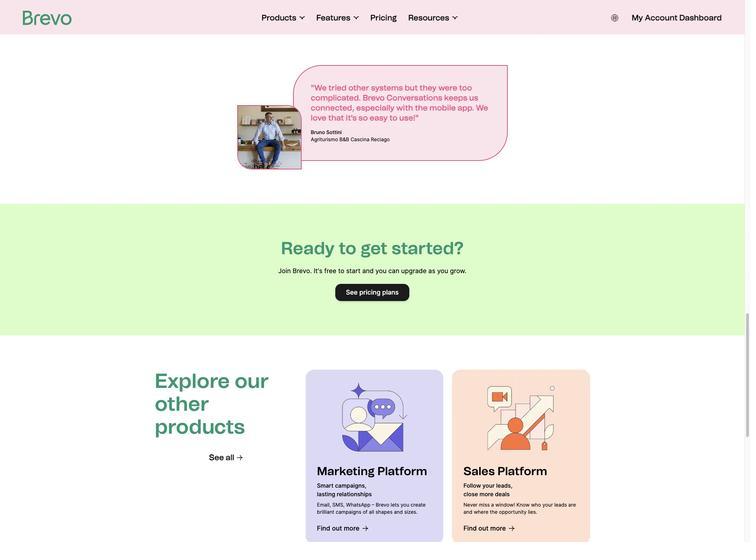 Task type: locate. For each thing, give the bounding box(es) containing it.
platform up lets
[[377, 465, 427, 478]]

marketing platform
[[317, 465, 427, 478]]

easy
[[370, 113, 388, 123]]

brevo inside "we tried other systems but they were too complicated. brevo conversations keeps us connected, especially with the mobile app. we love that it's so easy to use!"
[[363, 93, 385, 103]]

1 vertical spatial your
[[542, 502, 553, 508]]

brevo image
[[23, 11, 72, 25]]

more for sales platform
[[490, 525, 506, 533]]

systems
[[371, 83, 403, 93]]

2 out from the left
[[478, 525, 489, 533]]

too
[[459, 83, 472, 93]]

1 horizontal spatial your
[[542, 502, 553, 508]]

connected,
[[311, 103, 354, 113]]

lies.
[[528, 509, 537, 515]]

pricing
[[359, 289, 381, 296]]

1 horizontal spatial see
[[346, 289, 358, 296]]

campaigns
[[336, 509, 361, 515]]

to up 'start'
[[339, 238, 356, 259]]

to right free
[[338, 267, 344, 275]]

more
[[480, 491, 494, 498], [344, 525, 359, 533], [490, 525, 506, 533]]

0 horizontal spatial your
[[483, 482, 495, 490]]

they
[[420, 83, 437, 93]]

with
[[396, 103, 413, 113]]

out for marketing
[[332, 525, 342, 533]]

brevo
[[363, 93, 385, 103], [376, 502, 389, 508]]

you up sizes.
[[401, 502, 409, 508]]

1 horizontal spatial home hero image image
[[485, 381, 557, 453]]

out
[[332, 525, 342, 533], [478, 525, 489, 533]]

app.
[[458, 103, 474, 113]]

1 horizontal spatial the
[[490, 509, 498, 515]]

more down campaigns
[[344, 525, 359, 533]]

see pricing plans button
[[335, 284, 409, 301]]

platform up leads,
[[498, 465, 547, 478]]

sales
[[463, 465, 495, 478]]

other inside explore our other products
[[155, 392, 209, 416]]

smart
[[317, 482, 334, 490]]

join brevo. it's free to start and you can upgrade as you grow.
[[278, 267, 467, 275]]

1 vertical spatial brevo
[[376, 502, 389, 508]]

1 horizontal spatial and
[[394, 509, 403, 515]]

the
[[415, 103, 428, 113], [490, 509, 498, 515]]

0 horizontal spatial all
[[226, 453, 234, 463]]

you
[[376, 267, 387, 275], [437, 267, 448, 275], [401, 502, 409, 508]]

products
[[155, 415, 245, 439]]

1 vertical spatial to
[[339, 238, 356, 259]]

campaigns,
[[335, 482, 366, 490]]

0 horizontal spatial home hero image image
[[339, 381, 410, 453]]

see left pricing on the bottom of page
[[346, 289, 358, 296]]

find for sales platform
[[463, 525, 477, 533]]

0 vertical spatial the
[[415, 103, 428, 113]]

and inside email, sms, whatsapp – brevo lets you create brilliant campaigns of all shapes and sizes.
[[394, 509, 403, 515]]

find down brilliant
[[317, 525, 330, 533]]

1 find from the left
[[317, 525, 330, 533]]

see for see pricing plans
[[346, 289, 358, 296]]

0 horizontal spatial find
[[317, 525, 330, 533]]

email, sms, whatsapp – brevo lets you create brilliant campaigns of all shapes and sizes.
[[317, 502, 426, 515]]

1 horizontal spatial you
[[401, 502, 409, 508]]

1 horizontal spatial other
[[348, 83, 369, 93]]

1 platform from the left
[[377, 465, 427, 478]]

0 horizontal spatial find out more
[[317, 525, 359, 533]]

find down where at the bottom right
[[463, 525, 477, 533]]

out down where at the bottom right
[[478, 525, 489, 533]]

see inside see pricing plans button
[[346, 289, 358, 296]]

more down opportunity
[[490, 525, 506, 533]]

0 horizontal spatial other
[[155, 392, 209, 416]]

other inside "we tried other systems but they were too complicated. brevo conversations keeps us connected, especially with the mobile app. we love that it's so easy to use!"
[[348, 83, 369, 93]]

ready to get started?
[[281, 238, 464, 259]]

to right easy
[[390, 113, 397, 123]]

the down conversations
[[415, 103, 428, 113]]

brevo up especially
[[363, 93, 385, 103]]

1 horizontal spatial platform
[[498, 465, 547, 478]]

find out more down where at the bottom right
[[463, 525, 506, 533]]

2 find from the left
[[463, 525, 477, 533]]

1 horizontal spatial out
[[478, 525, 489, 533]]

1 find out more from the left
[[317, 525, 359, 533]]

1 horizontal spatial find
[[463, 525, 477, 533]]

0 vertical spatial to
[[390, 113, 397, 123]]

start
[[346, 267, 360, 275]]

more up the miss at the bottom of page
[[480, 491, 494, 498]]

"we tried other systems but they were too complicated. brevo conversations keeps us connected, especially with the mobile app. we love that it's so easy to use!"
[[311, 83, 488, 123]]

tried
[[328, 83, 347, 93]]

find out more for sales
[[463, 525, 506, 533]]

all
[[226, 453, 234, 463], [369, 509, 374, 515]]

sottini
[[326, 129, 342, 135]]

2 find out more from the left
[[463, 525, 506, 533]]

find out more
[[317, 525, 359, 533], [463, 525, 506, 533]]

grow.
[[450, 267, 467, 275]]

you right as on the right
[[437, 267, 448, 275]]

0 horizontal spatial out
[[332, 525, 342, 533]]

pricing
[[370, 13, 397, 23]]

find out more down campaigns
[[317, 525, 359, 533]]

my
[[632, 13, 643, 23]]

1 horizontal spatial find out more
[[463, 525, 506, 533]]

we
[[476, 103, 488, 113]]

and down never
[[463, 509, 472, 515]]

of
[[363, 509, 368, 515]]

1 vertical spatial all
[[369, 509, 374, 515]]

window!
[[495, 502, 515, 508]]

know
[[516, 502, 530, 508]]

see down products
[[209, 453, 224, 463]]

platform
[[377, 465, 427, 478], [498, 465, 547, 478]]

find out more for marketing
[[317, 525, 359, 533]]

were
[[438, 83, 457, 93]]

0 vertical spatial see
[[346, 289, 358, 296]]

0 vertical spatial other
[[348, 83, 369, 93]]

the down a
[[490, 509, 498, 515]]

explore
[[155, 369, 230, 393]]

keeps
[[444, 93, 467, 103]]

other
[[348, 83, 369, 93], [155, 392, 209, 416]]

0 horizontal spatial the
[[415, 103, 428, 113]]

sizes.
[[404, 509, 418, 515]]

your left leads,
[[483, 482, 495, 490]]

brilliant
[[317, 509, 334, 515]]

and down lets
[[394, 509, 403, 515]]

to
[[390, 113, 397, 123], [339, 238, 356, 259], [338, 267, 344, 275]]

1 out from the left
[[332, 525, 342, 533]]

2 home hero image image from the left
[[485, 381, 557, 453]]

you left can
[[376, 267, 387, 275]]

1 vertical spatial see
[[209, 453, 224, 463]]

2 horizontal spatial and
[[463, 509, 472, 515]]

brevo up shapes
[[376, 502, 389, 508]]

out down brilliant
[[332, 525, 342, 533]]

who
[[531, 502, 541, 508]]

2 platform from the left
[[498, 465, 547, 478]]

dashboard
[[679, 13, 722, 23]]

and inside never miss a window! know who your leads are and where the opportunity lies.
[[463, 509, 472, 515]]

especially
[[356, 103, 394, 113]]

conversations
[[387, 93, 442, 103]]

started?
[[392, 238, 464, 259]]

home hero image image
[[339, 381, 410, 453], [485, 381, 557, 453]]

1 horizontal spatial all
[[369, 509, 374, 515]]

0 vertical spatial brevo
[[363, 93, 385, 103]]

see
[[346, 289, 358, 296], [209, 453, 224, 463]]

your right who
[[542, 502, 553, 508]]

marketing
[[317, 465, 375, 478]]

other for systems
[[348, 83, 369, 93]]

0 horizontal spatial platform
[[377, 465, 427, 478]]

1 vertical spatial other
[[155, 392, 209, 416]]

all inside email, sms, whatsapp – brevo lets you create brilliant campaigns of all shapes and sizes.
[[369, 509, 374, 515]]

see all link
[[209, 453, 243, 463]]

brevo inside email, sms, whatsapp – brevo lets you create brilliant campaigns of all shapes and sizes.
[[376, 502, 389, 508]]

that
[[328, 113, 344, 123]]

1 home hero image image from the left
[[339, 381, 410, 453]]

create
[[411, 502, 426, 508]]

sales platform
[[463, 465, 547, 478]]

0 horizontal spatial see
[[209, 453, 224, 463]]

platform for marketing platform
[[377, 465, 427, 478]]

1 vertical spatial the
[[490, 509, 498, 515]]

and right 'start'
[[362, 267, 374, 275]]

other for products
[[155, 392, 209, 416]]

leads,
[[496, 482, 513, 490]]

your
[[483, 482, 495, 490], [542, 502, 553, 508]]

2 vertical spatial to
[[338, 267, 344, 275]]

see inside see all link
[[209, 453, 224, 463]]

home hero image image for sales
[[485, 381, 557, 453]]

free
[[324, 267, 336, 275]]

testimonial image
[[237, 105, 302, 170]]

0 vertical spatial your
[[483, 482, 495, 490]]



Task type: describe. For each thing, give the bounding box(es) containing it.
0 vertical spatial all
[[226, 453, 234, 463]]

features
[[316, 13, 350, 23]]

your inside follow your leads, close more deals
[[483, 482, 495, 490]]

see for see all
[[209, 453, 224, 463]]

upgrade
[[401, 267, 427, 275]]

see pricing plans
[[346, 289, 399, 296]]

bruno
[[311, 129, 325, 135]]

opportunity
[[499, 509, 527, 515]]

us
[[469, 93, 478, 103]]

products link
[[262, 13, 305, 23]]

to inside "we tried other systems but they were too complicated. brevo conversations keeps us connected, especially with the mobile app. we love that it's so easy to use!"
[[390, 113, 397, 123]]

products
[[262, 13, 296, 23]]

leads
[[554, 502, 567, 508]]

but
[[405, 83, 418, 93]]

where
[[474, 509, 488, 515]]

it's
[[346, 113, 357, 123]]

get
[[360, 238, 388, 259]]

use!"
[[399, 113, 419, 123]]

home hero image image for marketing
[[339, 381, 410, 453]]

features link
[[316, 13, 359, 23]]

platform for sales platform
[[498, 465, 547, 478]]

follow your leads, close more deals
[[463, 482, 513, 498]]

join
[[278, 267, 291, 275]]

find for marketing platform
[[317, 525, 330, 533]]

brevo.
[[293, 267, 312, 275]]

lasting
[[317, 491, 335, 498]]

the inside never miss a window! know who your leads are and where the opportunity lies.
[[490, 509, 498, 515]]

follow
[[463, 482, 481, 490]]

lets
[[391, 502, 399, 508]]

explore our other products
[[155, 369, 269, 439]]

whatsapp
[[346, 502, 370, 508]]

cascina
[[351, 136, 369, 142]]

0 horizontal spatial and
[[362, 267, 374, 275]]

it's
[[314, 267, 322, 275]]

can
[[388, 267, 399, 275]]

our
[[235, 369, 269, 393]]

mobile
[[430, 103, 456, 113]]

sms,
[[332, 502, 345, 508]]

more inside follow your leads, close more deals
[[480, 491, 494, 498]]

reciago
[[371, 136, 390, 142]]

more for marketing platform
[[344, 525, 359, 533]]

deals
[[495, 491, 510, 498]]

email,
[[317, 502, 331, 508]]

resources
[[408, 13, 449, 23]]

my account dashboard
[[632, 13, 722, 23]]

"we
[[311, 83, 327, 93]]

bruno sottini agriturismo b&b cascina reciago
[[311, 129, 390, 142]]

never
[[463, 502, 478, 508]]

0 horizontal spatial you
[[376, 267, 387, 275]]

smart campaigns, lasting relationships
[[317, 482, 372, 498]]

see all
[[209, 453, 234, 463]]

your inside never miss a window! know who your leads are and where the opportunity lies.
[[542, 502, 553, 508]]

account
[[645, 13, 678, 23]]

never miss a window! know who your leads are and where the opportunity lies.
[[463, 502, 576, 515]]

my account dashboard link
[[632, 13, 722, 23]]

b&b
[[339, 136, 349, 142]]

miss
[[479, 502, 490, 508]]

resources link
[[408, 13, 458, 23]]

a
[[491, 502, 494, 508]]

2 horizontal spatial you
[[437, 267, 448, 275]]

the inside "we tried other systems but they were too complicated. brevo conversations keeps us connected, especially with the mobile app. we love that it's so easy to use!"
[[415, 103, 428, 113]]

button image
[[611, 14, 618, 21]]

relationships
[[337, 491, 372, 498]]

plans
[[382, 289, 399, 296]]

love
[[311, 113, 326, 123]]

close
[[463, 491, 478, 498]]

so
[[359, 113, 368, 123]]

ready
[[281, 238, 335, 259]]

as
[[428, 267, 435, 275]]

pricing link
[[370, 13, 397, 23]]

–
[[372, 502, 374, 508]]

you inside email, sms, whatsapp – brevo lets you create brilliant campaigns of all shapes and sizes.
[[401, 502, 409, 508]]

are
[[568, 502, 576, 508]]

complicated.
[[311, 93, 361, 103]]

out for sales
[[478, 525, 489, 533]]

shapes
[[376, 509, 393, 515]]

agriturismo
[[311, 136, 338, 142]]



Task type: vqa. For each thing, say whether or not it's contained in the screenshot.
unlimited to the bottom
no



